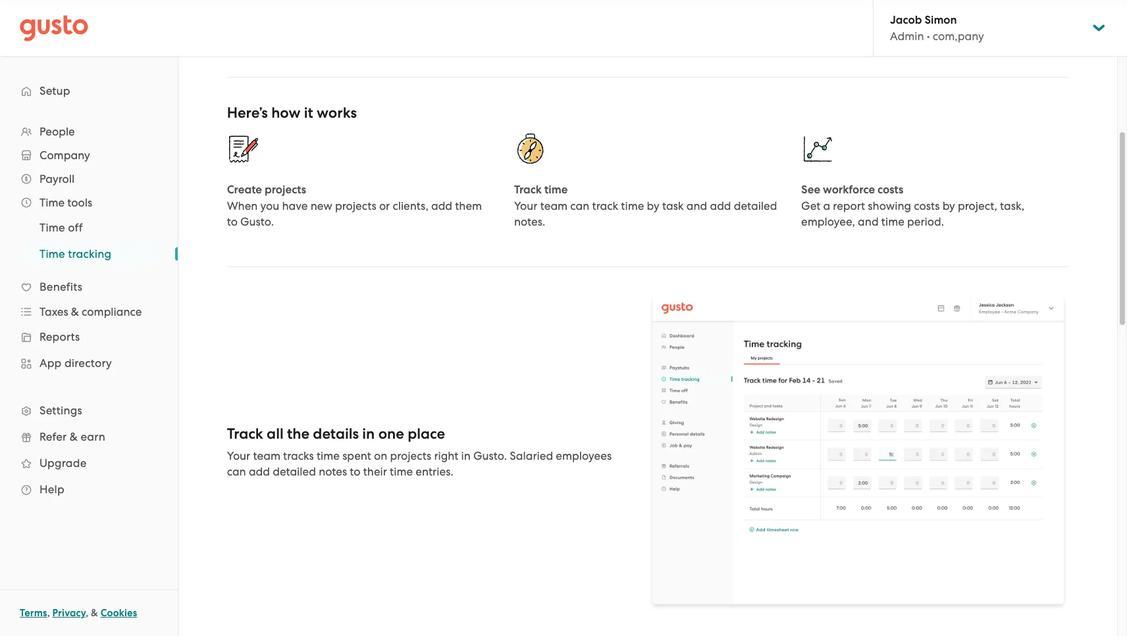 Task type: describe. For each thing, give the bounding box(es) containing it.
terms
[[20, 608, 47, 620]]

task
[[663, 200, 684, 213]]

taxes
[[40, 306, 68, 319]]

track for track all the details in one place
[[227, 426, 263, 444]]

can inside track time your team can track time by task and add detailed notes.
[[571, 200, 590, 213]]

showing
[[868, 200, 912, 213]]

terms link
[[20, 608, 47, 620]]

time tracking link
[[24, 242, 165, 266]]

1 , from the left
[[47, 608, 50, 620]]

see workforce costs get a report showing costs by project, task, employee, and time period.
[[802, 183, 1025, 229]]

benefits
[[40, 281, 82, 294]]

tools
[[67, 196, 92, 209]]

off
[[68, 221, 83, 234]]

tracks
[[283, 450, 314, 463]]

track all the details in one place your team tracks time spent on projects right in gusto. salaried employees can add detailed notes to their time entries.
[[227, 426, 612, 479]]

you
[[261, 200, 279, 213]]

add inside track time your team can track time by task and add detailed notes.
[[710, 200, 731, 213]]

benefits link
[[13, 275, 165, 299]]

add inside the create projects when you have new projects or clients, add them to gusto.
[[431, 200, 453, 213]]

one
[[378, 426, 404, 444]]

tracking
[[68, 248, 111, 261]]

when
[[227, 200, 258, 213]]

taxes & compliance
[[40, 306, 142, 319]]

task,
[[1001, 200, 1025, 213]]

or
[[379, 200, 390, 213]]

company
[[40, 149, 90, 162]]

0 vertical spatial in
[[362, 426, 375, 444]]

gusto navigation element
[[0, 57, 178, 524]]

settings
[[40, 404, 82, 418]]

taxes & compliance button
[[13, 300, 165, 324]]

privacy link
[[52, 608, 86, 620]]

app directory link
[[13, 352, 165, 375]]

•
[[927, 30, 930, 43]]

setup
[[40, 84, 70, 97]]

works
[[317, 104, 357, 122]]

create projects when you have new projects or clients, add them to gusto.
[[227, 183, 482, 229]]

help link
[[13, 478, 165, 502]]

time for time off
[[40, 221, 65, 234]]

refer & earn
[[40, 431, 105, 444]]

terms , privacy , & cookies
[[20, 608, 137, 620]]

workforce
[[823, 183, 875, 197]]

to inside track all the details in one place your team tracks time spent on projects right in gusto. salaried employees can add detailed notes to their time entries.
[[350, 466, 361, 479]]

gusto. inside track all the details in one place your team tracks time spent on projects right in gusto. salaried employees can add detailed notes to their time entries.
[[474, 450, 507, 463]]

employees
[[556, 450, 612, 463]]

admin
[[890, 30, 924, 43]]

a
[[824, 200, 831, 213]]

1 vertical spatial in
[[461, 450, 471, 463]]

compliance
[[82, 306, 142, 319]]

refer & earn link
[[13, 425, 165, 449]]

simon
[[925, 13, 957, 27]]

privacy
[[52, 608, 86, 620]]

time for time tools
[[40, 196, 65, 209]]

app directory
[[40, 357, 112, 370]]

add inside track all the details in one place your team tracks time spent on projects right in gusto. salaried employees can add detailed notes to their time entries.
[[249, 466, 270, 479]]

earn
[[81, 431, 105, 444]]

settings link
[[13, 399, 165, 423]]

clients,
[[393, 200, 429, 213]]

2 , from the left
[[86, 608, 88, 620]]

time right track
[[621, 200, 644, 213]]

list containing people
[[0, 120, 178, 503]]

jacob simon admin • com,pany
[[890, 13, 984, 43]]

cookies button
[[101, 606, 137, 622]]

projects inside track all the details in one place your team tracks time spent on projects right in gusto. salaried employees can add detailed notes to their time entries.
[[390, 450, 432, 463]]

1 vertical spatial costs
[[914, 200, 940, 213]]

time up notes
[[317, 450, 340, 463]]

track for track time
[[514, 183, 542, 197]]

notes.
[[514, 216, 546, 229]]

period.
[[908, 216, 945, 229]]

2 vertical spatial &
[[91, 608, 98, 620]]

refer
[[40, 431, 67, 444]]

here's how it works
[[227, 104, 357, 122]]

setup link
[[13, 79, 165, 103]]

notes
[[319, 466, 347, 479]]

time tools
[[40, 196, 92, 209]]

cookies
[[101, 608, 137, 620]]

employee,
[[802, 216, 855, 229]]



Task type: vqa. For each thing, say whether or not it's contained in the screenshot.
previous
no



Task type: locate. For each thing, give the bounding box(es) containing it.
track inside track time your team can track time by task and add detailed notes.
[[514, 183, 542, 197]]

time tracking
[[40, 248, 111, 261]]

time down payroll
[[40, 196, 65, 209]]

entries.
[[416, 466, 454, 479]]

1 vertical spatial gusto.
[[474, 450, 507, 463]]

payroll
[[40, 173, 75, 186]]

& for earn
[[70, 431, 78, 444]]

track
[[592, 200, 619, 213]]

their
[[363, 466, 387, 479]]

add
[[431, 200, 453, 213], [710, 200, 731, 213], [249, 466, 270, 479]]

1 vertical spatial &
[[70, 431, 78, 444]]

1 by from the left
[[647, 200, 660, 213]]

0 horizontal spatial costs
[[878, 183, 904, 197]]

track up 'notes.'
[[514, 183, 542, 197]]

details
[[313, 426, 359, 444]]

0 horizontal spatial and
[[687, 200, 708, 213]]

it
[[304, 104, 313, 122]]

time inside dropdown button
[[40, 196, 65, 209]]

right
[[434, 450, 459, 463]]

0 horizontal spatial gusto.
[[240, 216, 274, 229]]

0 vertical spatial can
[[571, 200, 590, 213]]

1 horizontal spatial projects
[[335, 200, 377, 213]]

detailed inside track all the details in one place your team tracks time spent on projects right in gusto. salaried employees can add detailed notes to their time entries.
[[273, 466, 316, 479]]

detailed down tracks on the left of the page
[[273, 466, 316, 479]]

to down the spent
[[350, 466, 361, 479]]

list containing time off
[[0, 215, 178, 267]]

time down time off
[[40, 248, 65, 261]]

your up 'notes.'
[[514, 200, 538, 213]]

projects down place
[[390, 450, 432, 463]]

report
[[833, 200, 866, 213]]

1 horizontal spatial gusto.
[[474, 450, 507, 463]]

can
[[571, 200, 590, 213], [227, 466, 246, 479]]

track time with our feature image
[[648, 294, 1069, 612]]

0 vertical spatial and
[[687, 200, 708, 213]]

gusto.
[[240, 216, 274, 229], [474, 450, 507, 463]]

to
[[227, 216, 238, 229], [350, 466, 361, 479]]

salaried
[[510, 450, 553, 463]]

and right the task
[[687, 200, 708, 213]]

time up 'notes.'
[[545, 183, 568, 197]]

your left tracks on the left of the page
[[227, 450, 250, 463]]

gusto. down you
[[240, 216, 274, 229]]

1 horizontal spatial detailed
[[734, 200, 777, 213]]

your inside track all the details in one place your team tracks time spent on projects right in gusto. salaried employees can add detailed notes to their time entries.
[[227, 450, 250, 463]]

detailed left get
[[734, 200, 777, 213]]

team up 'notes.'
[[541, 200, 568, 213]]

1 vertical spatial can
[[227, 466, 246, 479]]

, left privacy link
[[47, 608, 50, 620]]

1 time from the top
[[40, 196, 65, 209]]

time left the off
[[40, 221, 65, 234]]

0 vertical spatial gusto.
[[240, 216, 274, 229]]

your inside track time your team can track time by task and add detailed notes.
[[514, 200, 538, 213]]

here's
[[227, 104, 268, 122]]

detailed inside track time your team can track time by task and add detailed notes.
[[734, 200, 777, 213]]

0 horizontal spatial your
[[227, 450, 250, 463]]

0 horizontal spatial ,
[[47, 608, 50, 620]]

0 horizontal spatial track
[[227, 426, 263, 444]]

how
[[271, 104, 301, 122]]

1 list from the top
[[0, 120, 178, 503]]

0 vertical spatial team
[[541, 200, 568, 213]]

reports link
[[13, 325, 165, 349]]

2 time from the top
[[40, 221, 65, 234]]

in
[[362, 426, 375, 444], [461, 450, 471, 463]]

2 list from the top
[[0, 215, 178, 267]]

2 by from the left
[[943, 200, 956, 213]]

create
[[227, 183, 262, 197]]

add left them
[[431, 200, 453, 213]]

add right the task
[[710, 200, 731, 213]]

upgrade link
[[13, 452, 165, 476]]

, left cookies button at left
[[86, 608, 88, 620]]

1 vertical spatial team
[[253, 450, 281, 463]]

0 vertical spatial projects
[[265, 183, 306, 197]]

1 horizontal spatial ,
[[86, 608, 88, 620]]

detailed
[[734, 200, 777, 213], [273, 466, 316, 479]]

all
[[267, 426, 284, 444]]

2 vertical spatial projects
[[390, 450, 432, 463]]

home image
[[20, 15, 88, 41]]

payroll button
[[13, 167, 165, 191]]

0 vertical spatial detailed
[[734, 200, 777, 213]]

team down all
[[253, 450, 281, 463]]

0 horizontal spatial in
[[362, 426, 375, 444]]

spent
[[343, 450, 371, 463]]

by up period.
[[943, 200, 956, 213]]

,
[[47, 608, 50, 620], [86, 608, 88, 620]]

1 horizontal spatial costs
[[914, 200, 940, 213]]

them
[[455, 200, 482, 213]]

projects up have
[[265, 183, 306, 197]]

0 vertical spatial your
[[514, 200, 538, 213]]

0 horizontal spatial can
[[227, 466, 246, 479]]

get
[[802, 200, 821, 213]]

reports
[[40, 331, 80, 344]]

& right the taxes
[[71, 306, 79, 319]]

& for compliance
[[71, 306, 79, 319]]

1 horizontal spatial and
[[858, 216, 879, 229]]

in right right
[[461, 450, 471, 463]]

and down report
[[858, 216, 879, 229]]

1 vertical spatial your
[[227, 450, 250, 463]]

3 time from the top
[[40, 248, 65, 261]]

by left the task
[[647, 200, 660, 213]]

0 horizontal spatial detailed
[[273, 466, 316, 479]]

help
[[40, 483, 64, 497]]

team inside track all the details in one place your team tracks time spent on projects right in gusto. salaried employees can add detailed notes to their time entries.
[[253, 450, 281, 463]]

by inside see workforce costs get a report showing costs by project, task, employee, and time period.
[[943, 200, 956, 213]]

0 horizontal spatial to
[[227, 216, 238, 229]]

1 vertical spatial projects
[[335, 200, 377, 213]]

jacob
[[890, 13, 922, 27]]

1 horizontal spatial team
[[541, 200, 568, 213]]

1 horizontal spatial can
[[571, 200, 590, 213]]

1 vertical spatial to
[[350, 466, 361, 479]]

see
[[802, 183, 821, 197]]

0 vertical spatial time
[[40, 196, 65, 209]]

on
[[374, 450, 388, 463]]

can inside track all the details in one place your team tracks time spent on projects right in gusto. salaried employees can add detailed notes to their time entries.
[[227, 466, 246, 479]]

0 vertical spatial costs
[[878, 183, 904, 197]]

1 vertical spatial time
[[40, 221, 65, 234]]

0 vertical spatial to
[[227, 216, 238, 229]]

track inside track all the details in one place your team tracks time spent on projects right in gusto. salaried employees can add detailed notes to their time entries.
[[227, 426, 263, 444]]

gusto. left salaried at the bottom left
[[474, 450, 507, 463]]

0 vertical spatial &
[[71, 306, 79, 319]]

&
[[71, 306, 79, 319], [70, 431, 78, 444], [91, 608, 98, 620]]

and inside see workforce costs get a report showing costs by project, task, employee, and time period.
[[858, 216, 879, 229]]

1 horizontal spatial add
[[431, 200, 453, 213]]

1 vertical spatial detailed
[[273, 466, 316, 479]]

directory
[[64, 357, 112, 370]]

time right their
[[390, 466, 413, 479]]

0 horizontal spatial by
[[647, 200, 660, 213]]

time tools button
[[13, 191, 165, 215]]

projects
[[265, 183, 306, 197], [335, 200, 377, 213], [390, 450, 432, 463]]

costs
[[878, 183, 904, 197], [914, 200, 940, 213]]

list
[[0, 120, 178, 503], [0, 215, 178, 267]]

track time your team can track time by task and add detailed notes.
[[514, 183, 777, 229]]

by inside track time your team can track time by task and add detailed notes.
[[647, 200, 660, 213]]

projects left or
[[335, 200, 377, 213]]

to down when
[[227, 216, 238, 229]]

costs up period.
[[914, 200, 940, 213]]

have
[[282, 200, 308, 213]]

1 vertical spatial and
[[858, 216, 879, 229]]

time inside 'link'
[[40, 248, 65, 261]]

to inside the create projects when you have new projects or clients, add them to gusto.
[[227, 216, 238, 229]]

costs up "showing"
[[878, 183, 904, 197]]

1 horizontal spatial your
[[514, 200, 538, 213]]

track left all
[[227, 426, 263, 444]]

& left earn
[[70, 431, 78, 444]]

& inside dropdown button
[[71, 306, 79, 319]]

time
[[545, 183, 568, 197], [621, 200, 644, 213], [882, 216, 905, 229], [317, 450, 340, 463], [390, 466, 413, 479]]

com,pany
[[933, 30, 984, 43]]

people
[[40, 125, 75, 138]]

1 horizontal spatial to
[[350, 466, 361, 479]]

time
[[40, 196, 65, 209], [40, 221, 65, 234], [40, 248, 65, 261]]

time down "showing"
[[882, 216, 905, 229]]

0 vertical spatial track
[[514, 183, 542, 197]]

your
[[514, 200, 538, 213], [227, 450, 250, 463]]

time off
[[40, 221, 83, 234]]

upgrade
[[40, 457, 87, 470]]

& left cookies button at left
[[91, 608, 98, 620]]

team inside track time your team can track time by task and add detailed notes.
[[541, 200, 568, 213]]

add down all
[[249, 466, 270, 479]]

new
[[311, 200, 333, 213]]

1 horizontal spatial by
[[943, 200, 956, 213]]

0 horizontal spatial projects
[[265, 183, 306, 197]]

track
[[514, 183, 542, 197], [227, 426, 263, 444]]

0 horizontal spatial team
[[253, 450, 281, 463]]

gusto. inside the create projects when you have new projects or clients, add them to gusto.
[[240, 216, 274, 229]]

in left one
[[362, 426, 375, 444]]

0 horizontal spatial add
[[249, 466, 270, 479]]

1 vertical spatial track
[[227, 426, 263, 444]]

2 horizontal spatial projects
[[390, 450, 432, 463]]

and inside track time your team can track time by task and add detailed notes.
[[687, 200, 708, 213]]

place
[[408, 426, 445, 444]]

time inside see workforce costs get a report showing costs by project, task, employee, and time period.
[[882, 216, 905, 229]]

2 vertical spatial time
[[40, 248, 65, 261]]

time for time tracking
[[40, 248, 65, 261]]

app
[[40, 357, 62, 370]]

people button
[[13, 120, 165, 144]]

1 horizontal spatial in
[[461, 450, 471, 463]]

team
[[541, 200, 568, 213], [253, 450, 281, 463]]

project,
[[958, 200, 998, 213]]

1 horizontal spatial track
[[514, 183, 542, 197]]

2 horizontal spatial add
[[710, 200, 731, 213]]

time off link
[[24, 216, 165, 240]]

company button
[[13, 144, 165, 167]]

the
[[287, 426, 310, 444]]



